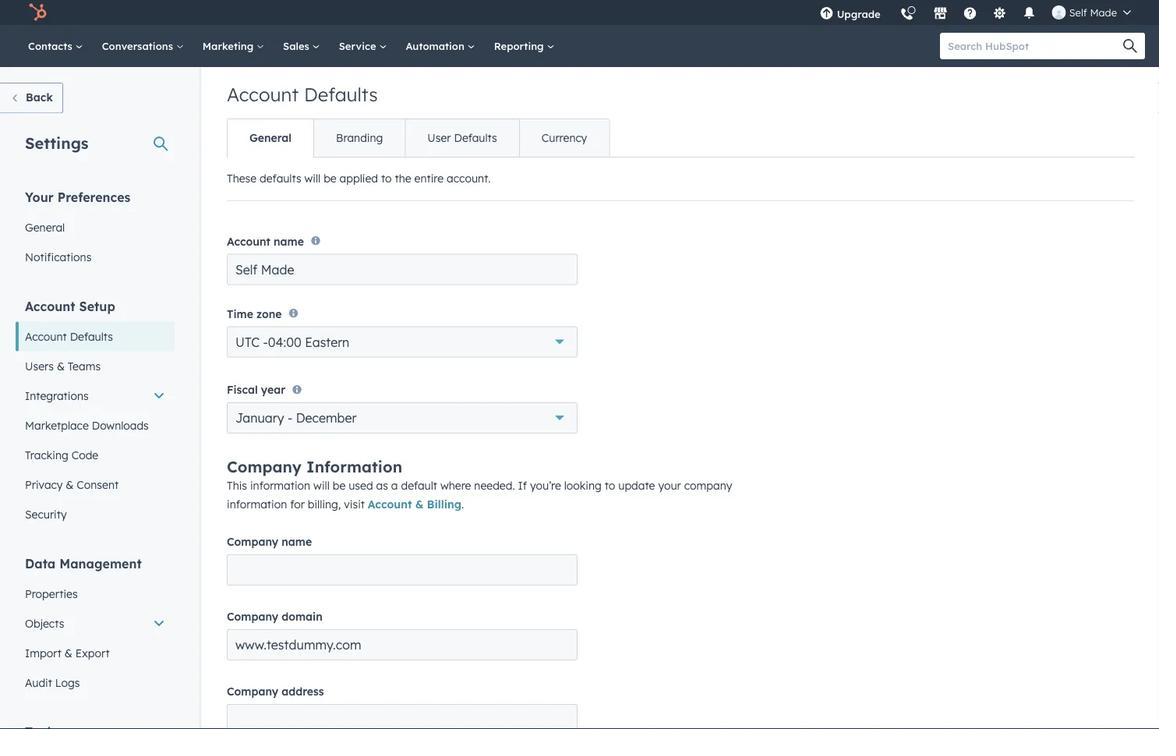 Task type: vqa. For each thing, say whether or not it's contained in the screenshot.
right to
yes



Task type: describe. For each thing, give the bounding box(es) containing it.
you're
[[530, 479, 561, 493]]

tracking code
[[25, 448, 98, 462]]

notifications button
[[1017, 0, 1043, 25]]

settings link
[[984, 0, 1017, 25]]

hubspot image
[[28, 3, 47, 22]]

logs
[[55, 676, 80, 689]]

sales
[[283, 39, 312, 52]]

downloads
[[92, 418, 149, 432]]

marketplaces image
[[934, 7, 948, 21]]

defaults
[[260, 172, 302, 185]]

user
[[428, 131, 451, 145]]

account.
[[447, 172, 491, 185]]

import & export link
[[16, 638, 175, 668]]

name for company name
[[282, 535, 312, 549]]

company domain
[[227, 610, 323, 624]]

preferences
[[57, 189, 131, 205]]

0 vertical spatial to
[[381, 172, 392, 185]]

these defaults will be applied to the entire account.
[[227, 172, 491, 185]]

utc -04:00 eastern
[[236, 334, 350, 350]]

notifications
[[25, 250, 92, 264]]

marketing
[[203, 39, 257, 52]]

a
[[391, 479, 398, 493]]

export
[[75, 646, 110, 660]]

defaults for user defaults link
[[454, 131, 497, 145]]

marketplace downloads link
[[16, 411, 175, 440]]

sales link
[[274, 25, 330, 67]]

0 vertical spatial information
[[250, 479, 311, 493]]

the
[[395, 172, 412, 185]]

year
[[261, 383, 286, 397]]

marketplaces button
[[925, 0, 957, 25]]

branding link
[[314, 119, 405, 157]]

will for defaults
[[305, 172, 321, 185]]

& for consent
[[66, 478, 74, 491]]

ruby anderson image
[[1053, 5, 1067, 19]]

account down these
[[227, 234, 271, 248]]

automation
[[406, 39, 468, 52]]

setup
[[79, 298, 115, 314]]

time
[[227, 307, 253, 321]]

account down the marketing link
[[227, 83, 299, 106]]

back
[[26, 90, 53, 104]]

company for company domain
[[227, 610, 279, 624]]

- for december
[[288, 410, 293, 426]]

settings image
[[993, 7, 1007, 21]]

currency link
[[519, 119, 609, 157]]

privacy & consent link
[[16, 470, 175, 500]]

properties link
[[16, 579, 175, 609]]

eastern
[[305, 334, 350, 350]]

management
[[59, 556, 142, 571]]

Company name text field
[[227, 555, 578, 586]]

january - december
[[236, 410, 357, 426]]

made
[[1091, 6, 1118, 19]]

zone
[[257, 307, 282, 321]]

conversations link
[[93, 25, 193, 67]]

company
[[685, 479, 733, 493]]

users & teams link
[[16, 351, 175, 381]]

account setup element
[[16, 298, 175, 529]]

if
[[518, 479, 527, 493]]

properties
[[25, 587, 78, 601]]

menu containing self made
[[811, 0, 1141, 31]]

account & billing link
[[368, 498, 462, 511]]

visit
[[344, 498, 365, 511]]

help image
[[964, 7, 978, 21]]

account defaults inside account defaults link
[[25, 330, 113, 343]]

account & billing .
[[368, 498, 464, 511]]

default
[[401, 479, 438, 493]]

0 vertical spatial defaults
[[304, 83, 378, 106]]

service
[[339, 39, 379, 52]]

billing
[[427, 498, 462, 511]]

privacy
[[25, 478, 63, 491]]

utc -04:00 eastern button
[[227, 327, 578, 358]]

data management
[[25, 556, 142, 571]]

marketplace
[[25, 418, 89, 432]]

account left "setup"
[[25, 298, 75, 314]]

time zone
[[227, 307, 282, 321]]

company name
[[227, 535, 312, 549]]

reporting
[[494, 39, 547, 52]]

where
[[441, 479, 471, 493]]

january - december button
[[227, 402, 578, 434]]

looking
[[564, 479, 602, 493]]

conversations
[[102, 39, 176, 52]]

audit logs
[[25, 676, 80, 689]]

your
[[25, 189, 54, 205]]

be for applied
[[324, 172, 337, 185]]

& for billing
[[415, 498, 424, 511]]

needed.
[[474, 479, 515, 493]]

search button
[[1116, 33, 1146, 59]]

address
[[282, 685, 324, 698]]

defaults for account defaults link on the left of the page
[[70, 330, 113, 343]]

calling icon image
[[901, 8, 915, 22]]

Search HubSpot search field
[[941, 33, 1132, 59]]

teams
[[68, 359, 101, 373]]

general for account
[[250, 131, 292, 145]]

tracking
[[25, 448, 68, 462]]

account name
[[227, 234, 304, 248]]

& for export
[[65, 646, 72, 660]]

for
[[290, 498, 305, 511]]

january
[[236, 410, 284, 426]]

to inside this information will be used as a default where needed. if you're looking to update your company information for billing, visit
[[605, 479, 616, 493]]

upgrade image
[[820, 7, 834, 21]]



Task type: locate. For each thing, give the bounding box(es) containing it.
Account name text field
[[227, 254, 578, 285]]

service link
[[330, 25, 397, 67]]

general for your
[[25, 220, 65, 234]]

account defaults down "sales" link
[[227, 83, 378, 106]]

1 vertical spatial account defaults
[[25, 330, 113, 343]]

fiscal year
[[227, 383, 286, 397]]

information
[[250, 479, 311, 493], [227, 498, 287, 511]]

self made
[[1070, 6, 1118, 19]]

4 company from the top
[[227, 685, 279, 698]]

1 vertical spatial general
[[25, 220, 65, 234]]

company for company address
[[227, 685, 279, 698]]

& left export
[[65, 646, 72, 660]]

04:00
[[268, 334, 302, 350]]

hubspot link
[[19, 3, 58, 22]]

company information
[[227, 457, 402, 477]]

will right "defaults"
[[305, 172, 321, 185]]

data management element
[[16, 555, 175, 698]]

information down the this
[[227, 498, 287, 511]]

1 company from the top
[[227, 457, 302, 477]]

utc
[[236, 334, 260, 350]]

1 vertical spatial will
[[314, 479, 330, 493]]

general up "defaults"
[[250, 131, 292, 145]]

company address
[[227, 685, 324, 698]]

objects
[[25, 617, 64, 630]]

be left used
[[333, 479, 346, 493]]

.
[[462, 498, 464, 511]]

users
[[25, 359, 54, 373]]

defaults up users & teams link
[[70, 330, 113, 343]]

will for information
[[314, 479, 330, 493]]

1 horizontal spatial account defaults
[[227, 83, 378, 106]]

consent
[[77, 478, 119, 491]]

- right utc
[[263, 334, 268, 350]]

user defaults link
[[405, 119, 519, 157]]

entire
[[415, 172, 444, 185]]

1 vertical spatial defaults
[[454, 131, 497, 145]]

1 horizontal spatial general
[[250, 131, 292, 145]]

name for account name
[[274, 234, 304, 248]]

0 vertical spatial be
[[324, 172, 337, 185]]

notifications link
[[16, 242, 175, 272]]

fiscal
[[227, 383, 258, 397]]

3 company from the top
[[227, 610, 279, 624]]

self
[[1070, 6, 1088, 19]]

& down default
[[415, 498, 424, 511]]

& inside data management element
[[65, 646, 72, 660]]

to left update
[[605, 479, 616, 493]]

update
[[619, 479, 655, 493]]

menu
[[811, 0, 1141, 31]]

1 horizontal spatial to
[[605, 479, 616, 493]]

1 vertical spatial -
[[288, 410, 293, 426]]

& right privacy at bottom
[[66, 478, 74, 491]]

0 horizontal spatial to
[[381, 172, 392, 185]]

1 horizontal spatial general link
[[228, 119, 314, 157]]

will inside this information will be used as a default where needed. if you're looking to update your company information for billing, visit
[[314, 479, 330, 493]]

0 horizontal spatial general link
[[16, 213, 175, 242]]

name
[[274, 234, 304, 248], [282, 535, 312, 549]]

name down "defaults"
[[274, 234, 304, 248]]

& for teams
[[57, 359, 65, 373]]

applied
[[340, 172, 378, 185]]

0 vertical spatial will
[[305, 172, 321, 185]]

settings
[[25, 133, 89, 152]]

your
[[659, 479, 681, 493]]

0 vertical spatial general
[[250, 131, 292, 145]]

Company domain text field
[[227, 629, 578, 661]]

general link for defaults
[[228, 119, 314, 157]]

1 vertical spatial name
[[282, 535, 312, 549]]

account down a
[[368, 498, 412, 511]]

your preferences
[[25, 189, 131, 205]]

navigation containing general
[[227, 119, 610, 158]]

automation link
[[397, 25, 485, 67]]

import & export
[[25, 646, 110, 660]]

1 horizontal spatial defaults
[[304, 83, 378, 106]]

general link for preferences
[[16, 213, 175, 242]]

be for used
[[333, 479, 346, 493]]

& right users
[[57, 359, 65, 373]]

defaults inside account setup 'element'
[[70, 330, 113, 343]]

account setup
[[25, 298, 115, 314]]

2 vertical spatial defaults
[[70, 330, 113, 343]]

1 vertical spatial to
[[605, 479, 616, 493]]

self made button
[[1043, 0, 1141, 25]]

0 vertical spatial name
[[274, 234, 304, 248]]

defaults right user
[[454, 131, 497, 145]]

0 horizontal spatial defaults
[[70, 330, 113, 343]]

general down your
[[25, 220, 65, 234]]

information up for
[[250, 479, 311, 493]]

be inside this information will be used as a default where needed. if you're looking to update your company information for billing, visit
[[333, 479, 346, 493]]

account up users
[[25, 330, 67, 343]]

to left the the
[[381, 172, 392, 185]]

company left address
[[227, 685, 279, 698]]

will up billing,
[[314, 479, 330, 493]]

reporting link
[[485, 25, 564, 67]]

company for company information
[[227, 457, 302, 477]]

integrations button
[[16, 381, 175, 411]]

branding
[[336, 131, 383, 145]]

account defaults down "account setup"
[[25, 330, 113, 343]]

account
[[227, 83, 299, 106], [227, 234, 271, 248], [25, 298, 75, 314], [25, 330, 67, 343], [368, 498, 412, 511]]

0 vertical spatial general link
[[228, 119, 314, 157]]

company for company name
[[227, 535, 279, 549]]

defaults
[[304, 83, 378, 106], [454, 131, 497, 145], [70, 330, 113, 343]]

help button
[[957, 0, 984, 25]]

name down for
[[282, 535, 312, 549]]

general link down "preferences"
[[16, 213, 175, 242]]

general inside your preferences element
[[25, 220, 65, 234]]

this information will be used as a default where needed. if you're looking to update your company information for billing, visit
[[227, 479, 733, 511]]

account defaults link
[[16, 322, 175, 351]]

company up the this
[[227, 457, 302, 477]]

0 vertical spatial account defaults
[[227, 83, 378, 106]]

user defaults
[[428, 131, 497, 145]]

be left the "applied"
[[324, 172, 337, 185]]

company down the this
[[227, 535, 279, 549]]

0 horizontal spatial account defaults
[[25, 330, 113, 343]]

billing,
[[308, 498, 341, 511]]

general link up "defaults"
[[228, 119, 314, 157]]

your preferences element
[[16, 188, 175, 272]]

security
[[25, 507, 67, 521]]

- inside 'popup button'
[[263, 334, 268, 350]]

- right 'january'
[[288, 410, 293, 426]]

1 vertical spatial information
[[227, 498, 287, 511]]

users & teams
[[25, 359, 101, 373]]

navigation
[[227, 119, 610, 158]]

- inside popup button
[[288, 410, 293, 426]]

search image
[[1124, 39, 1138, 53]]

1 vertical spatial be
[[333, 479, 346, 493]]

notifications image
[[1023, 7, 1037, 21]]

security link
[[16, 500, 175, 529]]

as
[[376, 479, 388, 493]]

this
[[227, 479, 247, 493]]

privacy & consent
[[25, 478, 119, 491]]

back link
[[0, 83, 63, 113]]

1 vertical spatial general link
[[16, 213, 175, 242]]

Company address text field
[[227, 704, 578, 729]]

0 horizontal spatial general
[[25, 220, 65, 234]]

currency
[[542, 131, 587, 145]]

0 vertical spatial -
[[263, 334, 268, 350]]

integrations
[[25, 389, 89, 402]]

objects button
[[16, 609, 175, 638]]

audit logs link
[[16, 668, 175, 698]]

code
[[72, 448, 98, 462]]

defaults up branding
[[304, 83, 378, 106]]

- for 04:00
[[263, 334, 268, 350]]

audit
[[25, 676, 52, 689]]

these
[[227, 172, 257, 185]]

2 company from the top
[[227, 535, 279, 549]]

contacts
[[28, 39, 75, 52]]

marketing link
[[193, 25, 274, 67]]

marketplace downloads
[[25, 418, 149, 432]]

information
[[307, 457, 402, 477]]

1 horizontal spatial -
[[288, 410, 293, 426]]

company left domain
[[227, 610, 279, 624]]

calling icon button
[[894, 2, 921, 25]]

&
[[57, 359, 65, 373], [66, 478, 74, 491], [415, 498, 424, 511], [65, 646, 72, 660]]

0 horizontal spatial -
[[263, 334, 268, 350]]

2 horizontal spatial defaults
[[454, 131, 497, 145]]

data
[[25, 556, 56, 571]]



